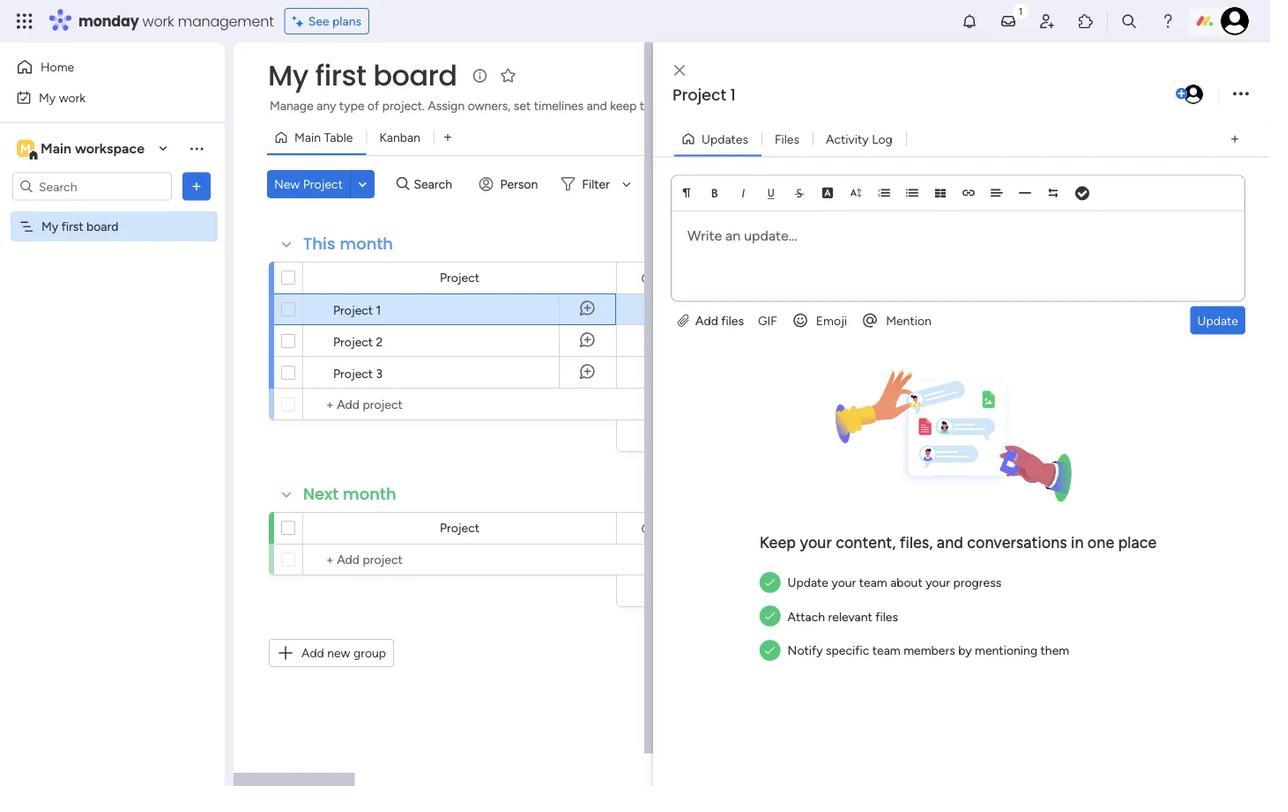 Task type: vqa. For each thing, say whether or not it's contained in the screenshot.
the top Deadline
no



Task type: describe. For each thing, give the bounding box(es) containing it.
workspace selection element
[[17, 138, 147, 161]]

add view image
[[444, 131, 452, 144]]

activity
[[826, 131, 869, 146]]

assign
[[428, 98, 465, 113]]

Project 1 field
[[668, 84, 1173, 107]]

place
[[1119, 534, 1157, 552]]

options image
[[188, 178, 205, 195]]

+ Add project text field
[[312, 549, 450, 571]]

This month field
[[299, 233, 398, 256]]

1 horizontal spatial my first board
[[268, 56, 457, 95]]

your up attach relevant files
[[832, 575, 857, 590]]

format image
[[681, 187, 693, 199]]

type
[[339, 98, 365, 113]]

updates
[[702, 131, 749, 146]]

1. numbers image
[[878, 187, 891, 199]]

project.
[[382, 98, 425, 113]]

update your team about your progress
[[788, 575, 1002, 590]]

manage any type of project. assign owners, set timelines and keep track of where your project stands.
[[270, 98, 833, 113]]

0 horizontal spatial files
[[722, 313, 744, 328]]

workspace image
[[17, 139, 34, 158]]

new project
[[274, 177, 343, 192]]

show board description image
[[470, 67, 491, 85]]

log
[[872, 131, 893, 146]]

apps image
[[1078, 12, 1095, 30]]

bold image
[[709, 187, 721, 199]]

m
[[20, 141, 31, 156]]

inbox image
[[1000, 12, 1018, 30]]

your right keep
[[800, 534, 832, 552]]

kanban
[[380, 130, 421, 145]]

add for add files
[[696, 313, 719, 328]]

emoji
[[816, 313, 848, 328]]

monday work management
[[78, 11, 274, 31]]

gif button
[[751, 306, 785, 335]]

arrow down image
[[616, 174, 638, 195]]

first inside list box
[[61, 219, 83, 234]]

by
[[959, 643, 972, 658]]

gif
[[758, 313, 778, 328]]

group
[[354, 646, 386, 661]]

search everything image
[[1121, 12, 1139, 30]]

notify specific team members by mentioning them
[[788, 643, 1070, 658]]

sort by any column image
[[643, 175, 671, 193]]

project inside button
[[303, 177, 343, 192]]

home button
[[11, 53, 190, 81]]

dapulse drag 2 image
[[656, 395, 662, 415]]

filter button
[[554, 170, 638, 198]]

specific
[[826, 643, 870, 658]]

workspace options image
[[188, 140, 205, 157]]

text color image
[[822, 187, 834, 199]]

owners,
[[468, 98, 511, 113]]

dapulse attachment image
[[678, 313, 689, 328]]

relevant
[[829, 609, 873, 624]]

content,
[[836, 534, 896, 552]]

keep your content, files, and conversations in one place
[[760, 534, 1157, 552]]

1 inside field
[[731, 84, 736, 106]]

add files
[[693, 313, 744, 328]]

update for update
[[1198, 313, 1239, 328]]

files button
[[762, 125, 813, 153]]

my work button
[[11, 83, 190, 112]]

&bull; bullets image
[[907, 187, 919, 199]]

month for this month
[[340, 233, 393, 255]]

0 horizontal spatial project 1
[[333, 302, 381, 317]]

one
[[1088, 534, 1115, 552]]

project 2
[[333, 334, 383, 349]]

attach relevant files
[[788, 609, 899, 624]]

plans
[[333, 14, 362, 29]]

my inside button
[[39, 90, 56, 105]]

keep
[[610, 98, 637, 113]]

Search in workspace field
[[37, 176, 147, 197]]

activity log button
[[813, 125, 906, 153]]

work for my
[[59, 90, 86, 105]]

checklist image
[[1076, 187, 1090, 200]]

members
[[904, 643, 956, 658]]

my work
[[39, 90, 86, 105]]

new project button
[[267, 170, 350, 198]]

management
[[178, 11, 274, 31]]

mentioning
[[975, 643, 1038, 658]]

about
[[891, 575, 923, 590]]

my inside list box
[[41, 219, 58, 234]]

see
[[308, 14, 329, 29]]

progress
[[954, 575, 1002, 590]]

person
[[501, 177, 538, 192]]

person button
[[472, 170, 549, 198]]

mention button
[[855, 306, 939, 335]]

1 vertical spatial 1
[[376, 302, 381, 317]]

2
[[376, 334, 383, 349]]

project 3
[[333, 366, 383, 381]]

updates button
[[675, 125, 762, 153]]

add for add new group
[[302, 646, 324, 661]]

2 of from the left
[[671, 98, 683, 113]]

main for main workspace
[[41, 140, 71, 157]]

keep
[[760, 534, 796, 552]]

1 of from the left
[[368, 98, 379, 113]]

notifications image
[[961, 12, 979, 30]]

add view image
[[1232, 133, 1239, 145]]

add new group
[[302, 646, 386, 661]]

see plans
[[308, 14, 362, 29]]

main table button
[[267, 123, 366, 152]]

work for monday
[[142, 11, 174, 31]]

my first board list box
[[0, 208, 225, 480]]

project 1 inside field
[[673, 84, 736, 106]]



Task type: locate. For each thing, give the bounding box(es) containing it.
add new group button
[[269, 639, 394, 668]]

main
[[295, 130, 321, 145], [41, 140, 71, 157]]

emoji button
[[785, 306, 855, 335]]

new
[[327, 646, 351, 661]]

1 vertical spatial month
[[343, 483, 397, 506]]

table image
[[935, 187, 947, 199]]

your right about
[[926, 575, 951, 590]]

main inside workspace selection element
[[41, 140, 71, 157]]

them
[[1041, 643, 1070, 658]]

0 horizontal spatial of
[[368, 98, 379, 113]]

1 up 2
[[376, 302, 381, 317]]

board down search in workspace field
[[86, 219, 119, 234]]

first up 'type'
[[315, 56, 366, 95]]

1 horizontal spatial john smith image
[[1221, 7, 1250, 35]]

team right specific
[[873, 643, 901, 658]]

1 horizontal spatial files
[[876, 609, 899, 624]]

1 vertical spatial first
[[61, 219, 83, 234]]

1 horizontal spatial project 1
[[673, 84, 736, 106]]

0 vertical spatial add
[[696, 313, 719, 328]]

0 horizontal spatial my first board
[[41, 219, 119, 234]]

project
[[673, 84, 727, 106], [303, 177, 343, 192], [440, 270, 480, 285], [333, 302, 373, 317], [333, 334, 373, 349], [333, 366, 373, 381], [440, 521, 480, 536]]

align image
[[991, 187, 1004, 199]]

main inside button
[[295, 130, 321, 145]]

my first board inside list box
[[41, 219, 119, 234]]

team
[[860, 575, 888, 590], [873, 643, 901, 658]]

next
[[303, 483, 339, 506]]

1 vertical spatial update
[[788, 575, 829, 590]]

my first board up 'type'
[[268, 56, 457, 95]]

project 1
[[673, 84, 736, 106], [333, 302, 381, 317]]

1 image
[[1013, 1, 1029, 21]]

main workspace
[[41, 140, 145, 157]]

None field
[[637, 269, 683, 288], [637, 519, 683, 538], [637, 269, 683, 288], [637, 519, 683, 538]]

of right 'type'
[[368, 98, 379, 113]]

1 vertical spatial my first board
[[41, 219, 119, 234]]

conversations
[[968, 534, 1068, 552]]

work inside button
[[59, 90, 86, 105]]

main left table
[[295, 130, 321, 145]]

1
[[731, 84, 736, 106], [376, 302, 381, 317]]

0 vertical spatial work
[[142, 11, 174, 31]]

project
[[751, 98, 791, 113]]

add to favorites image
[[500, 67, 517, 84]]

1 vertical spatial and
[[937, 534, 964, 552]]

1 right the where
[[731, 84, 736, 106]]

1 horizontal spatial work
[[142, 11, 174, 31]]

1 horizontal spatial main
[[295, 130, 321, 145]]

0 horizontal spatial update
[[788, 575, 829, 590]]

board up project. in the left of the page
[[373, 56, 457, 95]]

1 vertical spatial project 1
[[333, 302, 381, 317]]

add
[[696, 313, 719, 328], [302, 646, 324, 661]]

link image
[[963, 187, 975, 199]]

of
[[368, 98, 379, 113], [671, 98, 683, 113]]

1 vertical spatial files
[[876, 609, 899, 624]]

month right this
[[340, 233, 393, 255]]

files down update your team about your progress
[[876, 609, 899, 624]]

update button
[[1191, 306, 1246, 335]]

my first board
[[268, 56, 457, 95], [41, 219, 119, 234]]

month for next month
[[343, 483, 397, 506]]

work right monday
[[142, 11, 174, 31]]

activity log
[[826, 131, 893, 146]]

+ Add project text field
[[312, 394, 450, 415]]

home
[[41, 60, 74, 75]]

main for main table
[[295, 130, 321, 145]]

and right files,
[[937, 534, 964, 552]]

0 vertical spatial first
[[315, 56, 366, 95]]

0 vertical spatial project 1
[[673, 84, 736, 106]]

your right the where
[[723, 98, 748, 113]]

attach
[[788, 609, 826, 624]]

help image
[[1160, 12, 1177, 30]]

select product image
[[16, 12, 34, 30]]

0 vertical spatial month
[[340, 233, 393, 255]]

0 horizontal spatial main
[[41, 140, 71, 157]]

1 horizontal spatial first
[[315, 56, 366, 95]]

set
[[514, 98, 531, 113]]

first down search in workspace field
[[61, 219, 83, 234]]

update inside button
[[1198, 313, 1239, 328]]

your
[[723, 98, 748, 113], [800, 534, 832, 552], [832, 575, 857, 590], [926, 575, 951, 590]]

1 vertical spatial work
[[59, 90, 86, 105]]

angle down image
[[359, 178, 367, 191]]

strikethrough image
[[794, 187, 806, 199]]

files
[[775, 131, 800, 146]]

1 horizontal spatial board
[[373, 56, 457, 95]]

work down the home at left
[[59, 90, 86, 105]]

0 horizontal spatial work
[[59, 90, 86, 105]]

track
[[640, 98, 668, 113]]

0 vertical spatial files
[[722, 313, 744, 328]]

files,
[[900, 534, 933, 552]]

add inside button
[[302, 646, 324, 661]]

files left gif 'popup button'
[[722, 313, 744, 328]]

size image
[[850, 187, 862, 199]]

john smith image right help icon
[[1221, 7, 1250, 35]]

invite members image
[[1039, 12, 1057, 30]]

new
[[274, 177, 300, 192]]

close image
[[675, 64, 685, 77]]

team for members
[[873, 643, 901, 658]]

update for update your team about your progress
[[788, 575, 829, 590]]

work
[[142, 11, 174, 31], [59, 90, 86, 105]]

mention
[[886, 313, 932, 328]]

project inside field
[[673, 84, 727, 106]]

0 vertical spatial update
[[1198, 313, 1239, 328]]

board inside my first board list box
[[86, 219, 119, 234]]

0 horizontal spatial john smith image
[[1183, 83, 1206, 106]]

in
[[1072, 534, 1084, 552]]

month right next
[[343, 483, 397, 506]]

any
[[317, 98, 336, 113]]

0 horizontal spatial add
[[302, 646, 324, 661]]

and
[[587, 98, 607, 113], [937, 534, 964, 552]]

manage
[[270, 98, 314, 113]]

next month
[[303, 483, 397, 506]]

1 vertical spatial add
[[302, 646, 324, 661]]

and left keep
[[587, 98, 607, 113]]

1 horizontal spatial add
[[696, 313, 719, 328]]

v2 search image
[[397, 174, 410, 194]]

1 horizontal spatial and
[[937, 534, 964, 552]]

this month
[[303, 233, 393, 255]]

this
[[303, 233, 336, 255]]

workspace
[[75, 140, 145, 157]]

underline image
[[765, 187, 778, 199]]

0 vertical spatial my first board
[[268, 56, 457, 95]]

of right track
[[671, 98, 683, 113]]

1 horizontal spatial of
[[671, 98, 683, 113]]

Next month field
[[299, 483, 401, 506]]

team for about
[[860, 575, 888, 590]]

1 vertical spatial john smith image
[[1183, 83, 1206, 106]]

board
[[373, 56, 457, 95], [86, 219, 119, 234]]

see plans button
[[285, 8, 370, 34]]

kanban button
[[366, 123, 434, 152]]

0 horizontal spatial first
[[61, 219, 83, 234]]

your inside "button"
[[723, 98, 748, 113]]

stands.
[[794, 98, 833, 113]]

1 vertical spatial board
[[86, 219, 119, 234]]

manage any type of project. assign owners, set timelines and keep track of where your project stands. button
[[267, 95, 860, 116]]

1 horizontal spatial update
[[1198, 313, 1239, 328]]

main table
[[295, 130, 353, 145]]

0 horizontal spatial 1
[[376, 302, 381, 317]]

notify
[[788, 643, 823, 658]]

john smith image
[[1221, 7, 1250, 35], [1183, 83, 1206, 106]]

my up "manage"
[[268, 56, 309, 95]]

0 vertical spatial and
[[587, 98, 607, 113]]

main right workspace image
[[41, 140, 71, 157]]

my down the home at left
[[39, 90, 56, 105]]

0 vertical spatial board
[[373, 56, 457, 95]]

team left about
[[860, 575, 888, 590]]

options image
[[1234, 82, 1250, 106]]

option
[[0, 211, 225, 214]]

dapulse addbtn image
[[1176, 88, 1188, 100]]

My first board field
[[264, 56, 462, 95]]

0 horizontal spatial board
[[86, 219, 119, 234]]

1 horizontal spatial 1
[[731, 84, 736, 106]]

my down search in workspace field
[[41, 219, 58, 234]]

my
[[268, 56, 309, 95], [39, 90, 56, 105], [41, 219, 58, 234]]

italic image
[[737, 187, 750, 199]]

0 horizontal spatial and
[[587, 98, 607, 113]]

monday
[[78, 11, 139, 31]]

update
[[1198, 313, 1239, 328], [788, 575, 829, 590]]

where
[[686, 98, 720, 113]]

add right dapulse attachment icon
[[696, 313, 719, 328]]

john smith image left options image
[[1183, 83, 1206, 106]]

3
[[376, 366, 383, 381]]

1 vertical spatial team
[[873, 643, 901, 658]]

line image
[[1019, 187, 1032, 199]]

project 1 down close icon
[[673, 84, 736, 106]]

0 vertical spatial john smith image
[[1221, 7, 1250, 35]]

my first board down search in workspace field
[[41, 219, 119, 234]]

add left new
[[302, 646, 324, 661]]

Search field
[[410, 172, 463, 197]]

rtl ltr image
[[1048, 187, 1060, 199]]

first
[[315, 56, 366, 95], [61, 219, 83, 234]]

table
[[324, 130, 353, 145]]

0 vertical spatial team
[[860, 575, 888, 590]]

timelines
[[534, 98, 584, 113]]

and inside "button"
[[587, 98, 607, 113]]

project 1 up project 2
[[333, 302, 381, 317]]

month
[[340, 233, 393, 255], [343, 483, 397, 506]]

filter
[[582, 177, 610, 192]]

0 vertical spatial 1
[[731, 84, 736, 106]]



